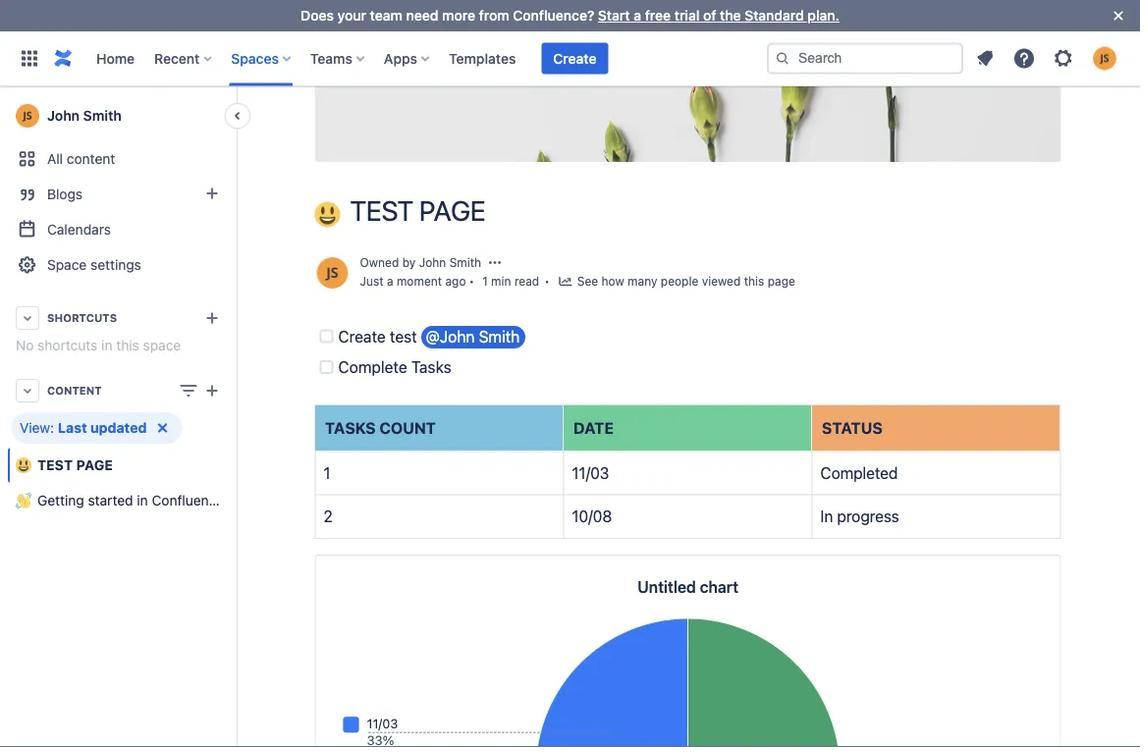 Task type: describe. For each thing, give the bounding box(es) containing it.
apps button
[[378, 43, 437, 74]]

last
[[58, 420, 87, 436]]

tasks count
[[325, 419, 436, 437]]

test
[[390, 327, 417, 346]]

does your team need more from confluence? start a free trial of the standard plan.
[[301, 7, 840, 24]]

smith for owned by
[[449, 256, 481, 269]]

notification icon image
[[973, 47, 997, 70]]

home
[[96, 50, 135, 66]]

see
[[577, 275, 598, 288]]

search image
[[775, 51, 791, 66]]

blogs link
[[8, 177, 228, 212]]

create a page image
[[200, 379, 224, 403]]

all content
[[47, 151, 115, 167]]

chart
[[700, 578, 739, 597]]

by
[[402, 256, 416, 269]]

team
[[370, 7, 403, 24]]

smith for create test
[[479, 327, 520, 346]]

tasks
[[325, 419, 376, 437]]

see how many people viewed this page button
[[558, 273, 795, 292]]

smith inside space element
[[83, 108, 122, 124]]

untitled
[[637, 578, 696, 597]]

@john
[[426, 327, 475, 346]]

does
[[301, 7, 334, 24]]

content button
[[8, 373, 228, 409]]

confluence?
[[513, 7, 594, 24]]

2
[[324, 507, 333, 526]]

all
[[47, 151, 63, 167]]

getting started in confluence
[[37, 493, 224, 509]]

count
[[380, 419, 436, 437]]

test inside space element
[[37, 457, 73, 473]]

of
[[703, 7, 716, 24]]

progress
[[837, 507, 899, 526]]

just
[[360, 275, 384, 288]]

clear view image
[[151, 416, 174, 440]]

confluence
[[152, 493, 224, 509]]

templates link
[[443, 43, 522, 74]]

getting started in confluence link
[[8, 483, 228, 519]]

test page inside the test page link
[[37, 457, 113, 473]]

viewed
[[702, 275, 741, 288]]

confluence image
[[51, 47, 75, 70]]

view:
[[20, 420, 54, 436]]

from
[[479, 7, 509, 24]]

banner containing home
[[0, 31, 1140, 86]]

recent button
[[148, 43, 219, 74]]

page
[[768, 275, 795, 288]]

calendars link
[[8, 212, 228, 248]]

1 for 1
[[324, 464, 331, 482]]

this inside space element
[[116, 337, 139, 354]]

in for shortcuts
[[101, 337, 112, 354]]

no shortcuts in this space
[[16, 337, 181, 354]]

space element
[[0, 86, 236, 747]]

1 min read
[[482, 275, 539, 288]]

test page link
[[8, 448, 228, 483]]

owned by john smith
[[360, 256, 481, 269]]

templates
[[449, 50, 516, 66]]

0 vertical spatial page
[[419, 194, 486, 227]]

see how many people viewed this page
[[577, 275, 795, 288]]

0 vertical spatial a
[[634, 7, 641, 24]]

recent
[[154, 50, 200, 66]]

complete tasks
[[338, 358, 451, 377]]

plan.
[[808, 7, 840, 24]]

blogs
[[47, 186, 83, 202]]

in for started
[[137, 493, 148, 509]]

read
[[515, 275, 539, 288]]

teams button
[[304, 43, 372, 74]]

shortcuts
[[37, 337, 98, 354]]

owned
[[360, 256, 399, 269]]

view: last updated
[[20, 420, 147, 436]]

spaces button
[[225, 43, 298, 74]]

shortcuts button
[[8, 301, 228, 336]]

page inside space element
[[76, 457, 113, 473]]

close image
[[1107, 4, 1130, 28]]

this inside see how many people viewed this page button
[[744, 275, 764, 288]]



Task type: vqa. For each thing, say whether or not it's contained in the screenshot.
:smiley: image within the TEST PAGE link
yes



Task type: locate. For each thing, give the bounding box(es) containing it.
appswitcher icon image
[[18, 47, 41, 70]]

0 vertical spatial john smith link
[[8, 96, 228, 136]]

settings icon image
[[1052, 47, 1075, 70]]

smith up ago at the left of the page
[[449, 256, 481, 269]]

0 horizontal spatial in
[[101, 337, 112, 354]]

create test @john smith
[[338, 327, 520, 346]]

spaces
[[231, 50, 279, 66]]

trial
[[675, 7, 700, 24]]

change view image
[[177, 379, 200, 403]]

john
[[47, 108, 80, 124], [419, 256, 446, 269]]

1 vertical spatial create
[[338, 327, 386, 346]]

need
[[406, 7, 438, 24]]

0 horizontal spatial this
[[116, 337, 139, 354]]

test page up owned by john smith
[[350, 194, 486, 227]]

page up started at the bottom
[[76, 457, 113, 473]]

@john smith button
[[421, 326, 526, 349]]

1 horizontal spatial page
[[419, 194, 486, 227]]

home link
[[90, 43, 141, 74]]

1 vertical spatial 1
[[324, 464, 331, 482]]

1 horizontal spatial this
[[744, 275, 764, 288]]

1 horizontal spatial john smith link
[[419, 256, 481, 269]]

smith
[[83, 108, 122, 124], [449, 256, 481, 269], [479, 327, 520, 346]]

start a free trial of the standard plan. link
[[598, 7, 840, 24]]

help icon image
[[1013, 47, 1036, 70]]

completed
[[821, 464, 898, 482]]

1 horizontal spatial test
[[350, 194, 413, 227]]

people
[[661, 275, 699, 288]]

1 vertical spatial john smith link
[[419, 256, 481, 269]]

a left free
[[634, 7, 641, 24]]

john inside space element
[[47, 108, 80, 124]]

page up owned by john smith
[[419, 194, 486, 227]]

content
[[47, 385, 102, 397]]

Search field
[[767, 43, 963, 74]]

john smith link up all content 'link'
[[8, 96, 228, 136]]

0 vertical spatial test
[[350, 194, 413, 227]]

1 horizontal spatial a
[[634, 7, 641, 24]]

a right 'just'
[[387, 275, 393, 288]]

free
[[645, 7, 671, 24]]

john up moment
[[419, 256, 446, 269]]

0 horizontal spatial test page
[[37, 457, 113, 473]]

1 vertical spatial test page
[[37, 457, 113, 473]]

0 horizontal spatial john smith link
[[8, 96, 228, 136]]

manage page ownership image
[[487, 255, 503, 270]]

create
[[553, 50, 597, 66], [338, 327, 386, 346]]

1 vertical spatial a
[[387, 275, 393, 288]]

1 vertical spatial this
[[116, 337, 139, 354]]

page
[[419, 194, 486, 227], [76, 457, 113, 473]]

more
[[442, 7, 475, 24]]

1 vertical spatial in
[[137, 493, 148, 509]]

0 vertical spatial create
[[553, 50, 597, 66]]

:smiley: image
[[315, 202, 340, 227], [315, 202, 340, 227], [16, 458, 31, 473], [16, 458, 31, 473]]

calendars
[[47, 221, 111, 238]]

create up complete at the left of page
[[338, 327, 386, 346]]

shortcuts
[[47, 312, 117, 325]]

:wave: image
[[16, 493, 31, 509], [16, 493, 31, 509]]

0 vertical spatial john
[[47, 108, 80, 124]]

0 vertical spatial this
[[744, 275, 764, 288]]

standard
[[745, 7, 804, 24]]

1 horizontal spatial test page
[[350, 194, 486, 227]]

1 left "min" on the left top of page
[[482, 275, 488, 288]]

0 horizontal spatial test
[[37, 457, 73, 473]]

10/08
[[572, 507, 612, 526]]

0 vertical spatial 1
[[482, 275, 488, 288]]

smith up content
[[83, 108, 122, 124]]

space
[[143, 337, 181, 354]]

0 vertical spatial in
[[101, 337, 112, 354]]

this left page
[[744, 275, 764, 288]]

global element
[[12, 31, 763, 86]]

john smith link up ago at the left of the page
[[419, 256, 481, 269]]

untitled chart
[[637, 578, 739, 597]]

test up owned
[[350, 194, 413, 227]]

create link
[[542, 43, 608, 74]]

tasks
[[411, 358, 451, 377]]

1 up 2
[[324, 464, 331, 482]]

1
[[482, 275, 488, 288], [324, 464, 331, 482]]

1 horizontal spatial 1
[[482, 275, 488, 288]]

test up getting
[[37, 457, 73, 473]]

status
[[822, 419, 883, 437]]

in down shortcuts dropdown button
[[101, 337, 112, 354]]

confluence image
[[51, 47, 75, 70]]

in
[[821, 507, 833, 526]]

1 vertical spatial test
[[37, 457, 73, 473]]

1 vertical spatial smith
[[449, 256, 481, 269]]

smith right @john
[[479, 327, 520, 346]]

0 horizontal spatial 1
[[324, 464, 331, 482]]

test page down last
[[37, 457, 113, 473]]

ago
[[445, 275, 466, 288]]

john smith link
[[8, 96, 228, 136], [419, 256, 481, 269]]

all content link
[[8, 141, 228, 177]]

moment
[[397, 275, 442, 288]]

0 horizontal spatial a
[[387, 275, 393, 288]]

0 horizontal spatial john
[[47, 108, 80, 124]]

create inside global element
[[553, 50, 597, 66]]

space settings
[[47, 257, 141, 273]]

john smith
[[47, 108, 122, 124]]

john smith image
[[317, 257, 348, 289]]

space settings link
[[8, 248, 228, 283]]

many
[[628, 275, 658, 288]]

how
[[602, 275, 624, 288]]

complete
[[338, 358, 407, 377]]

test
[[350, 194, 413, 227], [37, 457, 73, 473]]

banner
[[0, 31, 1140, 86]]

date
[[574, 419, 614, 437]]

apps
[[384, 50, 417, 66]]

space
[[47, 257, 87, 273]]

0 horizontal spatial create
[[338, 327, 386, 346]]

in
[[101, 337, 112, 354], [137, 493, 148, 509]]

create for create
[[553, 50, 597, 66]]

2 vertical spatial smith
[[479, 327, 520, 346]]

start
[[598, 7, 630, 24]]

teams
[[310, 50, 352, 66]]

0 vertical spatial test page
[[350, 194, 486, 227]]

1 horizontal spatial in
[[137, 493, 148, 509]]

1 vertical spatial john
[[419, 256, 446, 269]]

1 horizontal spatial john
[[419, 256, 446, 269]]

content
[[67, 151, 115, 167]]

test page
[[350, 194, 486, 227], [37, 457, 113, 473]]

min
[[491, 275, 511, 288]]

create down does your team need more from confluence? start a free trial of the standard plan.
[[553, 50, 597, 66]]

your profile and preferences image
[[1093, 47, 1117, 70]]

add shortcut image
[[200, 306, 224, 330]]

1 for 1 min read
[[482, 275, 488, 288]]

just a moment ago
[[360, 275, 466, 288]]

in right started at the bottom
[[137, 493, 148, 509]]

1 vertical spatial page
[[76, 457, 113, 473]]

0 horizontal spatial page
[[76, 457, 113, 473]]

11/03
[[572, 464, 609, 482]]

a
[[634, 7, 641, 24], [387, 275, 393, 288]]

create for create test @john smith
[[338, 327, 386, 346]]

your
[[337, 7, 366, 24]]

no
[[16, 337, 34, 354]]

create a blog image
[[200, 182, 224, 205]]

john up all
[[47, 108, 80, 124]]

in progress
[[821, 507, 899, 526]]

0 vertical spatial smith
[[83, 108, 122, 124]]

the
[[720, 7, 741, 24]]

this down shortcuts dropdown button
[[116, 337, 139, 354]]

started
[[88, 493, 133, 509]]

updated
[[90, 420, 147, 436]]

1 horizontal spatial create
[[553, 50, 597, 66]]

settings
[[90, 257, 141, 273]]

getting
[[37, 493, 84, 509]]



